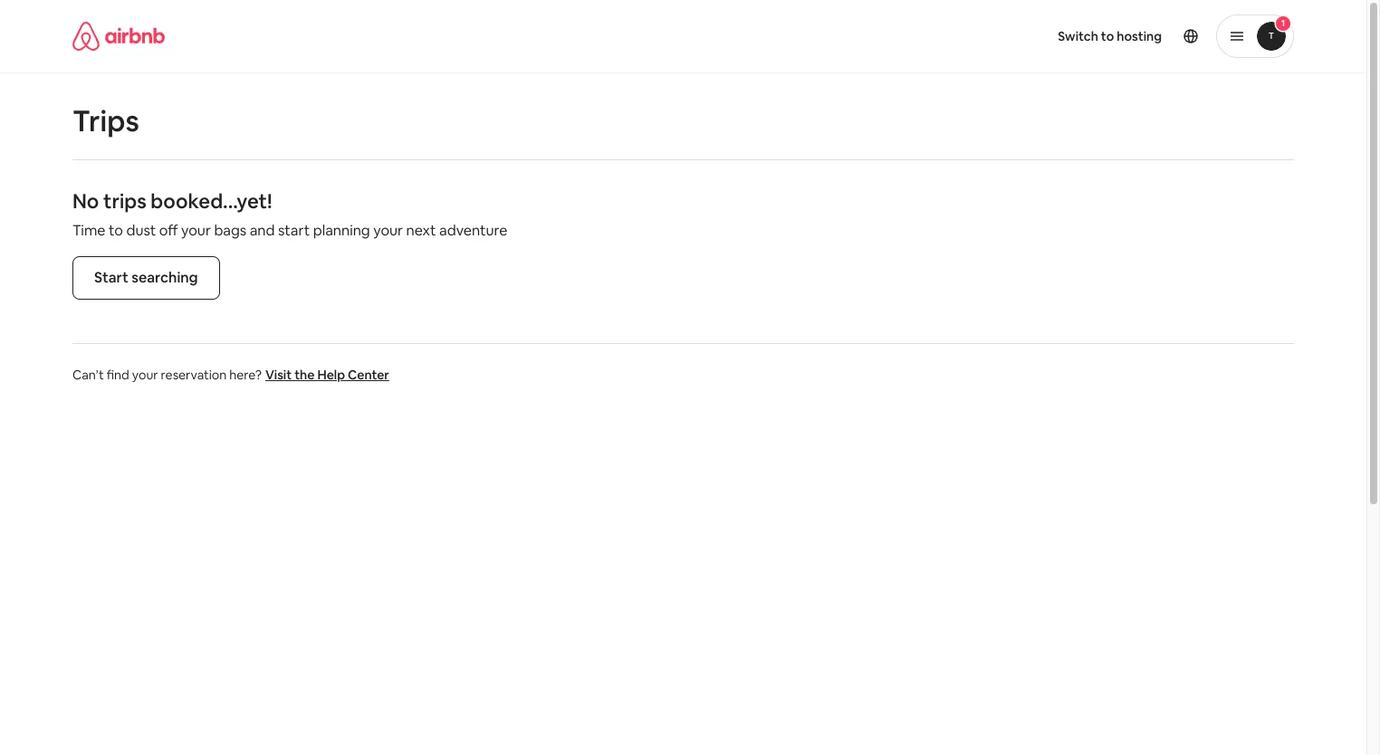 Task type: describe. For each thing, give the bounding box(es) containing it.
to inside "no trips booked...yet! time to dust off your bags and start planning your next adventure"
[[109, 221, 123, 240]]

next adventure
[[406, 221, 508, 240]]

trips
[[103, 188, 146, 214]]

bags
[[214, 221, 247, 240]]

can't
[[72, 367, 104, 383]]

switch to hosting link
[[1047, 17, 1173, 55]]

2 horizontal spatial your
[[373, 221, 403, 240]]

no trips booked...yet! time to dust off your bags and start planning your next adventure
[[72, 188, 508, 240]]

switch to hosting
[[1058, 28, 1162, 44]]

1 button
[[1217, 14, 1295, 58]]

reservation here?
[[161, 367, 262, 383]]

to inside the profile element
[[1101, 28, 1115, 44]]

trips
[[72, 102, 139, 140]]

off
[[159, 221, 178, 240]]

planning
[[313, 221, 370, 240]]

1
[[1282, 17, 1286, 29]]

profile element
[[705, 0, 1295, 72]]



Task type: locate. For each thing, give the bounding box(es) containing it.
start
[[94, 268, 128, 287]]

start
[[278, 221, 310, 240]]

can't find your reservation here? visit the help center
[[72, 367, 389, 383]]

time
[[72, 221, 106, 240]]

find
[[107, 367, 129, 383]]

0 vertical spatial to
[[1101, 28, 1115, 44]]

switch
[[1058, 28, 1099, 44]]

start searching
[[94, 268, 198, 287]]

to left dust
[[109, 221, 123, 240]]

and
[[250, 221, 275, 240]]

your right find
[[132, 367, 158, 383]]

1 horizontal spatial your
[[181, 221, 211, 240]]

start searching link
[[72, 256, 220, 300]]

your right planning
[[373, 221, 403, 240]]

dust
[[126, 221, 156, 240]]

booked...yet!
[[151, 188, 272, 214]]

the
[[295, 367, 315, 383]]

to right switch
[[1101, 28, 1115, 44]]

no
[[72, 188, 99, 214]]

0 horizontal spatial to
[[109, 221, 123, 240]]

hosting
[[1117, 28, 1162, 44]]

0 horizontal spatial your
[[132, 367, 158, 383]]

searching
[[132, 268, 198, 287]]

to
[[1101, 28, 1115, 44], [109, 221, 123, 240]]

your
[[181, 221, 211, 240], [373, 221, 403, 240], [132, 367, 158, 383]]

visit
[[265, 367, 292, 383]]

1 vertical spatial to
[[109, 221, 123, 240]]

visit the help center link
[[265, 367, 389, 383]]

help center
[[317, 367, 389, 383]]

1 horizontal spatial to
[[1101, 28, 1115, 44]]

your right off in the top left of the page
[[181, 221, 211, 240]]



Task type: vqa. For each thing, say whether or not it's contained in the screenshot.
the left "to"
yes



